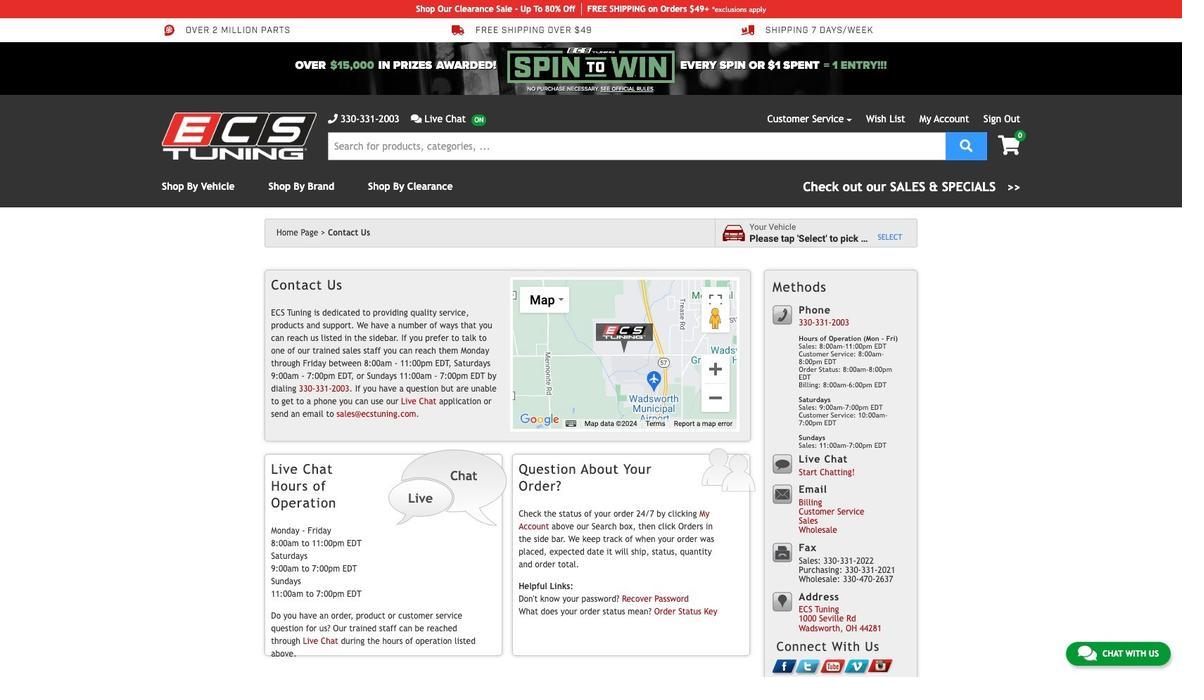Task type: locate. For each thing, give the bounding box(es) containing it.
shopping cart image
[[999, 136, 1021, 156]]

phone image
[[328, 114, 338, 124]]

comments image
[[411, 114, 422, 124], [1078, 646, 1097, 662]]

1 vertical spatial comments image
[[1078, 646, 1097, 662]]

1 vertical spatial ecs tuning image
[[590, 319, 660, 355]]

my account image
[[701, 449, 757, 494]]

search image
[[960, 139, 973, 152]]

ecs tuning image
[[162, 113, 317, 160], [590, 319, 660, 355]]

0 vertical spatial comments image
[[411, 114, 422, 124]]

keyboard shortcuts image
[[566, 421, 576, 427]]

0 vertical spatial ecs tuning image
[[162, 113, 317, 160]]

1 horizontal spatial comments image
[[1078, 646, 1097, 662]]

0 horizontal spatial ecs tuning image
[[162, 113, 317, 160]]

1 horizontal spatial ecs tuning image
[[590, 319, 660, 355]]



Task type: describe. For each thing, give the bounding box(es) containing it.
0 horizontal spatial comments image
[[411, 114, 422, 124]]

Search text field
[[328, 132, 946, 161]]

google image
[[517, 411, 563, 429]]

map region
[[513, 280, 737, 429]]

ecs tuning 'spin to win' contest logo image
[[508, 48, 675, 83]]

live chat bubbles image
[[387, 449, 509, 528]]



Task type: vqa. For each thing, say whether or not it's contained in the screenshot.
MAX PRICE number field
no



